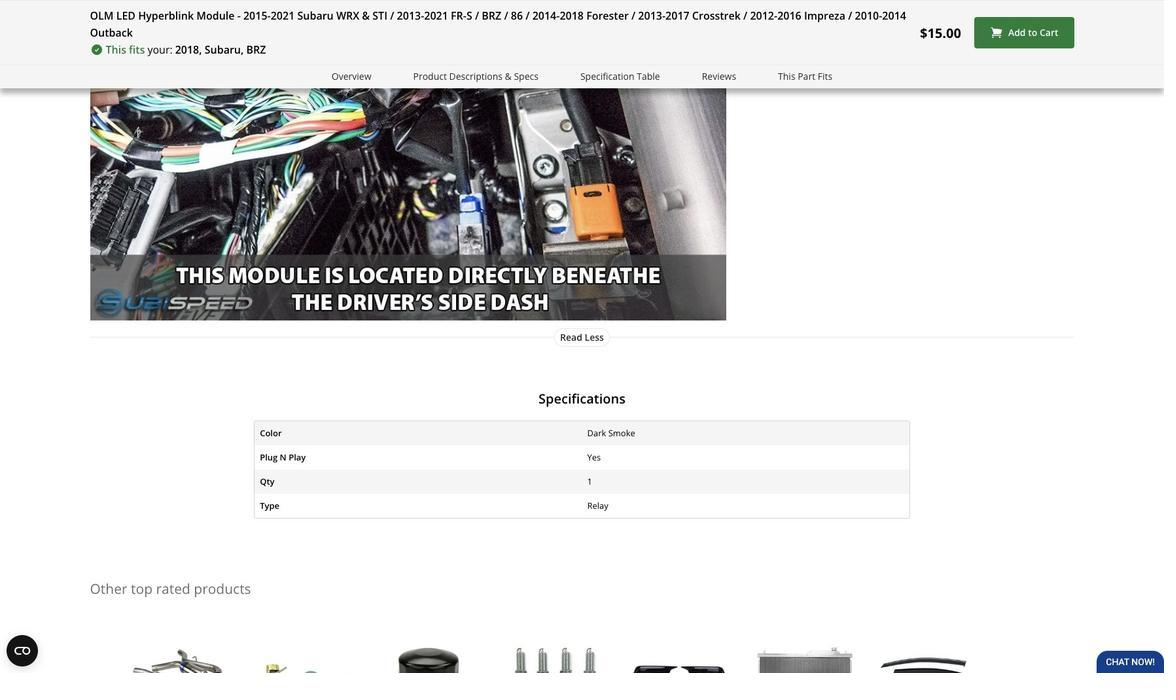 Task type: vqa. For each thing, say whether or not it's contained in the screenshot.


Task type: describe. For each thing, give the bounding box(es) containing it.
s
[[467, 9, 473, 23]]

2 2013- from the left
[[639, 9, 666, 23]]

2014
[[883, 9, 907, 23]]

impreza
[[805, 9, 846, 23]]

module
[[197, 9, 235, 23]]

1
[[588, 476, 592, 488]]

1 / from the left
[[390, 9, 394, 23]]

fits
[[129, 43, 145, 57]]

led
[[116, 9, 136, 23]]

5 / from the left
[[632, 9, 636, 23]]

86
[[511, 9, 523, 23]]

other top rated products
[[90, 580, 251, 599]]

2018,
[[175, 43, 202, 57]]

color
[[260, 427, 282, 439]]

product
[[413, 70, 447, 82]]

dark
[[588, 427, 606, 439]]

2016
[[778, 9, 802, 23]]

hyperblink
[[138, 9, 194, 23]]

reviews link
[[702, 69, 737, 84]]

this for this fits your: 2018, subaru, brz
[[106, 43, 126, 57]]

table
[[637, 70, 660, 82]]

this for this part fits
[[778, 70, 796, 82]]

plug
[[260, 452, 278, 463]]

read
[[560, 331, 583, 343]]

2017
[[666, 9, 690, 23]]

add to cart button
[[975, 17, 1075, 48]]

less
[[585, 331, 604, 343]]

dark smoke
[[588, 427, 636, 439]]

this fits your: 2018, subaru, brz
[[106, 43, 266, 57]]

product descriptions & specs link
[[413, 69, 539, 84]]

forester
[[587, 9, 629, 23]]

2 2021 from the left
[[424, 9, 448, 23]]

2010-
[[855, 9, 883, 23]]

brz inside olm led hyperblink module - 2015-2021 subaru wrx & sti / 2013-2021 fr-s / brz / 86 / 2014-2018 forester / 2013-2017 crosstrek / 2012-2016 impreza / 2010-2014 outback
[[482, 9, 502, 23]]

n
[[280, 452, 287, 463]]

olm led hyperblink module - 2015-2021 subaru wrx & sti / 2013-2021 fr-s / brz / 86 / 2014-2018 forester / 2013-2017 crosstrek / 2012-2016 impreza / 2010-2014 outback
[[90, 9, 907, 40]]

products
[[194, 580, 251, 599]]

2012-
[[751, 9, 778, 23]]

crosstrek
[[693, 9, 741, 23]]

descriptions
[[449, 70, 503, 82]]

to
[[1029, 26, 1038, 39]]

specification table link
[[581, 69, 660, 84]]

1 horizontal spatial &
[[505, 70, 512, 82]]

this part fits
[[778, 70, 833, 82]]



Task type: locate. For each thing, give the bounding box(es) containing it.
1 horizontal spatial 2013-
[[639, 9, 666, 23]]

smoke
[[609, 427, 636, 439]]

yes
[[588, 452, 601, 463]]

specification table
[[581, 70, 660, 82]]

2013- right the forester
[[639, 9, 666, 23]]

& inside olm led hyperblink module - 2015-2021 subaru wrx & sti / 2013-2021 fr-s / brz / 86 / 2014-2018 forester / 2013-2017 crosstrek / 2012-2016 impreza / 2010-2014 outback
[[362, 9, 370, 23]]

play
[[289, 452, 306, 463]]

other
[[90, 580, 127, 599]]

1 2021 from the left
[[271, 9, 295, 23]]

brz right subaru,
[[247, 43, 266, 57]]

/ left 86
[[504, 9, 508, 23]]

brz
[[482, 9, 502, 23], [247, 43, 266, 57]]

add to cart
[[1009, 26, 1059, 39]]

/ right s
[[475, 9, 479, 23]]

this down outback
[[106, 43, 126, 57]]

6 / from the left
[[744, 9, 748, 23]]

1 2013- from the left
[[397, 9, 424, 23]]

2021
[[271, 9, 295, 23], [424, 9, 448, 23]]

fr-
[[451, 9, 467, 23]]

/ right sti
[[390, 9, 394, 23]]

/ left 2010-
[[849, 9, 853, 23]]

2021 left subaru
[[271, 9, 295, 23]]

7 / from the left
[[849, 9, 853, 23]]

your:
[[148, 43, 173, 57]]

0 vertical spatial this
[[106, 43, 126, 57]]

brz right s
[[482, 9, 502, 23]]

top
[[131, 580, 153, 599]]

0 horizontal spatial &
[[362, 9, 370, 23]]

2013- right sti
[[397, 9, 424, 23]]

this
[[106, 43, 126, 57], [778, 70, 796, 82]]

specs
[[514, 70, 539, 82]]

overview link
[[332, 69, 372, 84]]

type
[[260, 500, 280, 512]]

add
[[1009, 26, 1026, 39]]

product descriptions & specs
[[413, 70, 539, 82]]

0 vertical spatial &
[[362, 9, 370, 23]]

1 vertical spatial brz
[[247, 43, 266, 57]]

rated
[[156, 580, 190, 599]]

specification
[[581, 70, 635, 82]]

olm
[[90, 9, 114, 23]]

1 vertical spatial &
[[505, 70, 512, 82]]

1 vertical spatial this
[[778, 70, 796, 82]]

0 vertical spatial brz
[[482, 9, 502, 23]]

2021 left fr-
[[424, 9, 448, 23]]

reviews
[[702, 70, 737, 82]]

0 horizontal spatial this
[[106, 43, 126, 57]]

1 horizontal spatial this
[[778, 70, 796, 82]]

-
[[237, 9, 241, 23]]

2018
[[560, 9, 584, 23]]

1 horizontal spatial 2021
[[424, 9, 448, 23]]

0 horizontal spatial brz
[[247, 43, 266, 57]]

/ left "2012-"
[[744, 9, 748, 23]]

0 horizontal spatial 2013-
[[397, 9, 424, 23]]

&
[[362, 9, 370, 23], [505, 70, 512, 82]]

read less
[[560, 331, 604, 343]]

cart
[[1040, 26, 1059, 39]]

this left part
[[778, 70, 796, 82]]

sti
[[373, 9, 388, 23]]

2 / from the left
[[475, 9, 479, 23]]

4 / from the left
[[526, 9, 530, 23]]

& left sti
[[362, 9, 370, 23]]

2015-
[[244, 9, 271, 23]]

open widget image
[[7, 636, 38, 667]]

2014-
[[533, 9, 560, 23]]

qty
[[260, 476, 275, 488]]

relay
[[588, 500, 609, 512]]

subaru,
[[205, 43, 244, 57]]

/ right the forester
[[632, 9, 636, 23]]

plug n play
[[260, 452, 306, 463]]

2013-
[[397, 9, 424, 23], [639, 9, 666, 23]]

outback
[[90, 26, 133, 40]]

1 horizontal spatial brz
[[482, 9, 502, 23]]

/ right 86
[[526, 9, 530, 23]]

part
[[798, 70, 816, 82]]

overview
[[332, 70, 372, 82]]

/
[[390, 9, 394, 23], [475, 9, 479, 23], [504, 9, 508, 23], [526, 9, 530, 23], [632, 9, 636, 23], [744, 9, 748, 23], [849, 9, 853, 23]]

& left specs
[[505, 70, 512, 82]]

this part fits link
[[778, 69, 833, 84]]

3 / from the left
[[504, 9, 508, 23]]

subaru
[[298, 9, 334, 23]]

$15.00
[[920, 24, 962, 42]]

0 horizontal spatial 2021
[[271, 9, 295, 23]]

fits
[[818, 70, 833, 82]]

wrx
[[336, 9, 360, 23]]

specifications
[[539, 390, 626, 408]]



